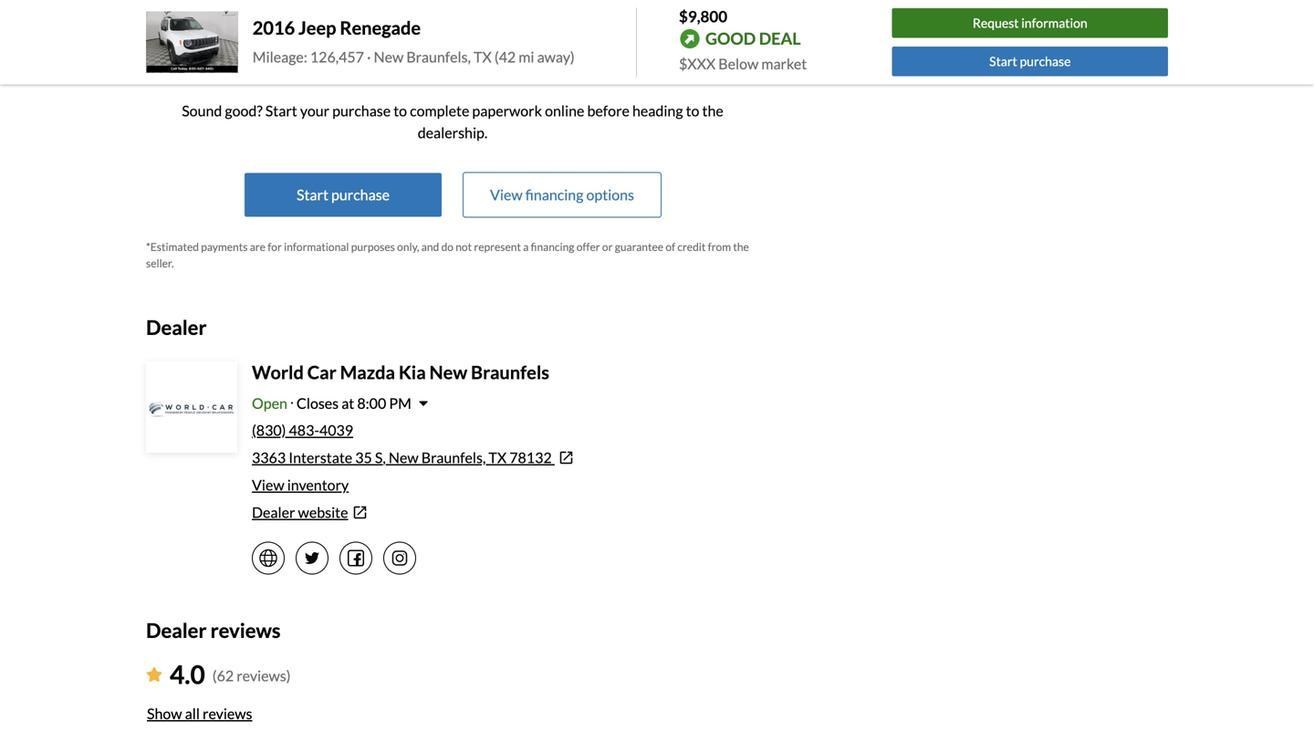 Task type: vqa. For each thing, say whether or not it's contained in the screenshot.
Show all reviews Button
yes



Task type: locate. For each thing, give the bounding box(es) containing it.
0 horizontal spatial to
[[394, 102, 407, 120]]

mo
[[248, 39, 266, 55], [453, 39, 470, 55]]

78132
[[510, 449, 552, 466]]

represent
[[474, 240, 521, 253]]

1 vertical spatial the
[[733, 240, 749, 253]]

·
[[367, 48, 371, 66]]

braunfels, inside 2016 jeep renegade mileage: 126,457 · new braunfels, tx (42 mi away)
[[406, 48, 471, 66]]

1 horizontal spatial start purchase button
[[892, 47, 1168, 76]]

dealer reviews
[[146, 618, 281, 642]]

1 vertical spatial tx
[[489, 449, 507, 466]]

view up the represent
[[490, 186, 523, 204]]

financing
[[525, 186, 584, 204], [531, 240, 574, 253]]

0 horizontal spatial view
[[252, 476, 284, 494]]

view down 3363
[[252, 476, 284, 494]]

new right ','
[[389, 449, 419, 466]]

tx left 78132
[[489, 449, 507, 466]]

purchase
[[1020, 53, 1071, 69], [332, 102, 391, 120], [331, 186, 390, 204]]

1 vertical spatial dealer
[[252, 503, 295, 521]]

the right "from"
[[733, 240, 749, 253]]

financing left options
[[525, 186, 584, 204]]

4.0
[[170, 659, 205, 689]]

2 vertical spatial purchase
[[331, 186, 390, 204]]

start
[[990, 53, 1017, 69], [265, 102, 297, 120], [297, 186, 329, 204]]

the
[[702, 102, 724, 120], [733, 240, 749, 253]]

dealer
[[146, 315, 207, 339], [252, 503, 295, 521], [146, 618, 207, 642]]

start purchase button down request information button
[[892, 47, 1168, 76]]

to left complete
[[394, 102, 407, 120]]

0 vertical spatial new
[[374, 48, 404, 66]]

start left your
[[265, 102, 297, 120]]

start purchase button
[[892, 47, 1168, 76], [245, 173, 442, 217]]

dealer down seller.
[[146, 315, 207, 339]]

show all reviews button
[[146, 694, 253, 734]]

1 mo from the left
[[248, 39, 266, 55]]

0 horizontal spatial start purchase
[[297, 186, 390, 204]]

dealer up 4.0
[[146, 618, 207, 642]]

braunfels, up complete
[[406, 48, 471, 66]]

dealer website link
[[252, 502, 759, 523]]

0 vertical spatial reviews
[[211, 618, 281, 642]]

2 vertical spatial dealer
[[146, 618, 207, 642]]

good deal
[[706, 28, 801, 49]]

0 vertical spatial start purchase button
[[892, 47, 1168, 76]]

0 vertical spatial start
[[990, 53, 1017, 69]]

60
[[435, 39, 450, 55]]

1 vertical spatial financing
[[531, 240, 574, 253]]

start down the request
[[990, 53, 1017, 69]]

2 vertical spatial new
[[389, 449, 419, 466]]

purchase right your
[[332, 102, 391, 120]]

view inside view financing options button
[[490, 186, 523, 204]]

reviews up 4.0 (62 reviews)
[[211, 618, 281, 642]]

view
[[490, 186, 523, 204], [252, 476, 284, 494]]

start up the informational
[[297, 186, 329, 204]]

kia
[[399, 361, 426, 383]]

away)
[[537, 48, 575, 66]]

tx left (42
[[474, 48, 492, 66]]

0 vertical spatial view
[[490, 186, 523, 204]]

options
[[586, 186, 634, 204]]

0 horizontal spatial the
[[702, 102, 724, 120]]

(830)
[[252, 421, 286, 439]]

48
[[231, 39, 246, 55]]

,
[[383, 449, 386, 466]]

mileage:
[[253, 48, 307, 66]]

car
[[307, 361, 337, 383]]

to
[[394, 102, 407, 120], [686, 102, 700, 120]]

good?
[[225, 102, 263, 120]]

start purchase down request information button
[[990, 53, 1071, 69]]

start inside the sound good? start your purchase to complete paperwork online before heading to the dealership.
[[265, 102, 297, 120]]

reviews inside button
[[203, 704, 252, 722]]

start for the leftmost start purchase button
[[297, 186, 329, 204]]

0 vertical spatial start purchase
[[990, 53, 1071, 69]]

1 horizontal spatial to
[[686, 102, 700, 120]]

mo right 48
[[248, 39, 266, 55]]

dealer inside 'link'
[[252, 503, 295, 521]]

0 vertical spatial the
[[702, 102, 724, 120]]

1 vertical spatial start purchase
[[297, 186, 390, 204]]

purchase for rightmost start purchase button
[[1020, 53, 1071, 69]]

purchase for the leftmost start purchase button
[[331, 186, 390, 204]]

4.0 (62 reviews)
[[170, 659, 291, 689]]

start purchase
[[990, 53, 1071, 69], [297, 186, 390, 204]]

1 horizontal spatial view
[[490, 186, 523, 204]]

world
[[252, 361, 304, 383]]

0 vertical spatial tx
[[474, 48, 492, 66]]

new
[[374, 48, 404, 66], [429, 361, 467, 383], [389, 449, 419, 466]]

1 horizontal spatial the
[[733, 240, 749, 253]]

1 vertical spatial reviews
[[203, 704, 252, 722]]

seller.
[[146, 257, 174, 270]]

star image
[[146, 667, 162, 682]]

market
[[762, 55, 807, 73]]

to right heading
[[686, 102, 700, 120]]

1 vertical spatial purchase
[[332, 102, 391, 120]]

mazda
[[340, 361, 395, 383]]

deal
[[759, 28, 801, 49]]

tx
[[474, 48, 492, 66], [489, 449, 507, 466]]

1 vertical spatial start
[[265, 102, 297, 120]]

dealer down view inventory
[[252, 503, 295, 521]]

2016 jeep renegade image
[[146, 12, 238, 73]]

1 vertical spatial start purchase button
[[245, 173, 442, 217]]

0 vertical spatial purchase
[[1020, 53, 1071, 69]]

1 horizontal spatial start purchase
[[990, 53, 1071, 69]]

(62
[[212, 667, 234, 685]]

3363
[[252, 449, 286, 466]]

renegade
[[340, 17, 421, 39]]

0 vertical spatial dealer
[[146, 315, 207, 339]]

at
[[342, 394, 354, 412]]

2 mo from the left
[[453, 39, 470, 55]]

your
[[300, 102, 330, 120]]

1 vertical spatial view
[[252, 476, 284, 494]]

1 vertical spatial new
[[429, 361, 467, 383]]

before
[[587, 102, 630, 120]]

reviews
[[211, 618, 281, 642], [203, 704, 252, 722]]

*estimated
[[146, 240, 199, 253]]

purchase down information
[[1020, 53, 1071, 69]]

below
[[719, 55, 759, 73]]

not
[[456, 240, 472, 253]]

mo for 48 mo
[[248, 39, 266, 55]]

the down the $xxx
[[702, 102, 724, 120]]

start purchase button up the informational
[[245, 173, 442, 217]]

and
[[421, 240, 439, 253]]

world car mazda kia new braunfels link
[[252, 361, 549, 383]]

4039
[[319, 421, 353, 439]]

483-
[[289, 421, 319, 439]]

caret down image
[[419, 396, 428, 410]]

braunfels, down caret down icon
[[421, 449, 486, 466]]

purchase inside the sound good? start your purchase to complete paperwork online before heading to the dealership.
[[332, 102, 391, 120]]

financing right a
[[531, 240, 574, 253]]

payments
[[201, 240, 248, 253]]

0 horizontal spatial mo
[[248, 39, 266, 55]]

mo right 60
[[453, 39, 470, 55]]

the inside the sound good? start your purchase to complete paperwork online before heading to the dealership.
[[702, 102, 724, 120]]

new right kia
[[429, 361, 467, 383]]

pm
[[389, 394, 411, 412]]

1 horizontal spatial mo
[[453, 39, 470, 55]]

2 vertical spatial start
[[297, 186, 329, 204]]

new right ·
[[374, 48, 404, 66]]

1 vertical spatial braunfels,
[[421, 449, 486, 466]]

reviews right all
[[203, 704, 252, 722]]

closes
[[297, 394, 339, 412]]

mo for 60 mo
[[453, 39, 470, 55]]

0 vertical spatial financing
[[525, 186, 584, 204]]

purchase up the purposes on the top left
[[331, 186, 390, 204]]

start purchase up the informational
[[297, 186, 390, 204]]

0 vertical spatial braunfels,
[[406, 48, 471, 66]]

request
[[973, 15, 1019, 31]]

braunfels
[[471, 361, 549, 383]]



Task type: describe. For each thing, give the bounding box(es) containing it.
(42
[[495, 48, 516, 66]]

guarantee
[[615, 240, 664, 253]]

world car mazda kia new braunfels
[[252, 361, 549, 383]]

$9,800
[[679, 7, 728, 26]]

35
[[355, 449, 372, 466]]

new inside 2016 jeep renegade mileage: 126,457 · new braunfels, tx (42 mi away)
[[374, 48, 404, 66]]

online
[[545, 102, 584, 120]]

view inventory
[[252, 476, 349, 494]]

sound good? start your purchase to complete paperwork online before heading to the dealership.
[[182, 102, 724, 142]]

website
[[298, 503, 348, 521]]

48 mo
[[231, 39, 266, 55]]

for
[[268, 240, 282, 253]]

view for view financing options
[[490, 186, 523, 204]]

dealer for dealer
[[146, 315, 207, 339]]

sound
[[182, 102, 222, 120]]

*estimated payments are for informational purposes only, and do not represent a financing offer or guarantee of credit from the seller.
[[146, 240, 749, 270]]

view financing options button
[[464, 173, 661, 217]]

from
[[708, 240, 731, 253]]

mi
[[519, 48, 534, 66]]

dealer website
[[252, 503, 348, 521]]

$xxx below market
[[679, 55, 807, 73]]

60 mo
[[435, 39, 470, 55]]

offer
[[577, 240, 600, 253]]

purposes
[[351, 240, 395, 253]]

inventory
[[287, 476, 349, 494]]

1 to from the left
[[394, 102, 407, 120]]

dealership.
[[418, 124, 488, 142]]

view financing options
[[490, 186, 634, 204]]

financing inside "*estimated payments are for informational purposes only, and do not represent a financing offer or guarantee of credit from the seller."
[[531, 240, 574, 253]]

interstate
[[289, 449, 352, 466]]

complete
[[410, 102, 469, 120]]

dealer for dealer reviews
[[146, 618, 207, 642]]

loan term
[[146, 1, 203, 16]]

a
[[523, 240, 529, 253]]

heading
[[633, 102, 683, 120]]

open closes at 8:00 pm
[[252, 394, 411, 412]]

loan
[[146, 1, 173, 16]]

show all reviews
[[147, 704, 252, 722]]

informational
[[284, 240, 349, 253]]

jeep
[[299, 17, 336, 39]]

dealer for dealer website
[[252, 503, 295, 521]]

or
[[602, 240, 613, 253]]

request information
[[973, 15, 1088, 31]]

term
[[176, 1, 203, 16]]

3363 interstate 35 s , new braunfels, tx 78132
[[252, 449, 552, 466]]

2 to from the left
[[686, 102, 700, 120]]

are
[[250, 240, 266, 253]]

$xxx
[[679, 55, 716, 73]]

information
[[1022, 15, 1088, 31]]

reviews)
[[237, 667, 291, 685]]

request information button
[[892, 8, 1168, 38]]

view for view inventory
[[252, 476, 284, 494]]

0 horizontal spatial start purchase button
[[245, 173, 442, 217]]

world car mazda kia new braunfels image
[[148, 363, 235, 451]]

view inventory link
[[252, 476, 349, 494]]

tx inside 2016 jeep renegade mileage: 126,457 · new braunfels, tx (42 mi away)
[[474, 48, 492, 66]]

only,
[[397, 240, 419, 253]]

start for rightmost start purchase button
[[990, 53, 1017, 69]]

financing inside button
[[525, 186, 584, 204]]

show
[[147, 704, 182, 722]]

2016 jeep renegade mileage: 126,457 · new braunfels, tx (42 mi away)
[[253, 17, 575, 66]]

of
[[666, 240, 675, 253]]

start purchase for rightmost start purchase button
[[990, 53, 1071, 69]]

s
[[375, 449, 383, 466]]

all
[[185, 704, 200, 722]]

the inside "*estimated payments are for informational purposes only, and do not represent a financing offer or guarantee of credit from the seller."
[[733, 240, 749, 253]]

paperwork
[[472, 102, 542, 120]]

(830) 483-4039
[[252, 421, 353, 439]]

126,457
[[310, 48, 364, 66]]

open
[[252, 394, 287, 412]]

start purchase for the leftmost start purchase button
[[297, 186, 390, 204]]

credit
[[678, 240, 706, 253]]

2016
[[253, 17, 295, 39]]

(830) 483-4039 link
[[252, 421, 353, 439]]

good
[[706, 28, 756, 49]]

8:00
[[357, 394, 386, 412]]

do
[[441, 240, 454, 253]]



